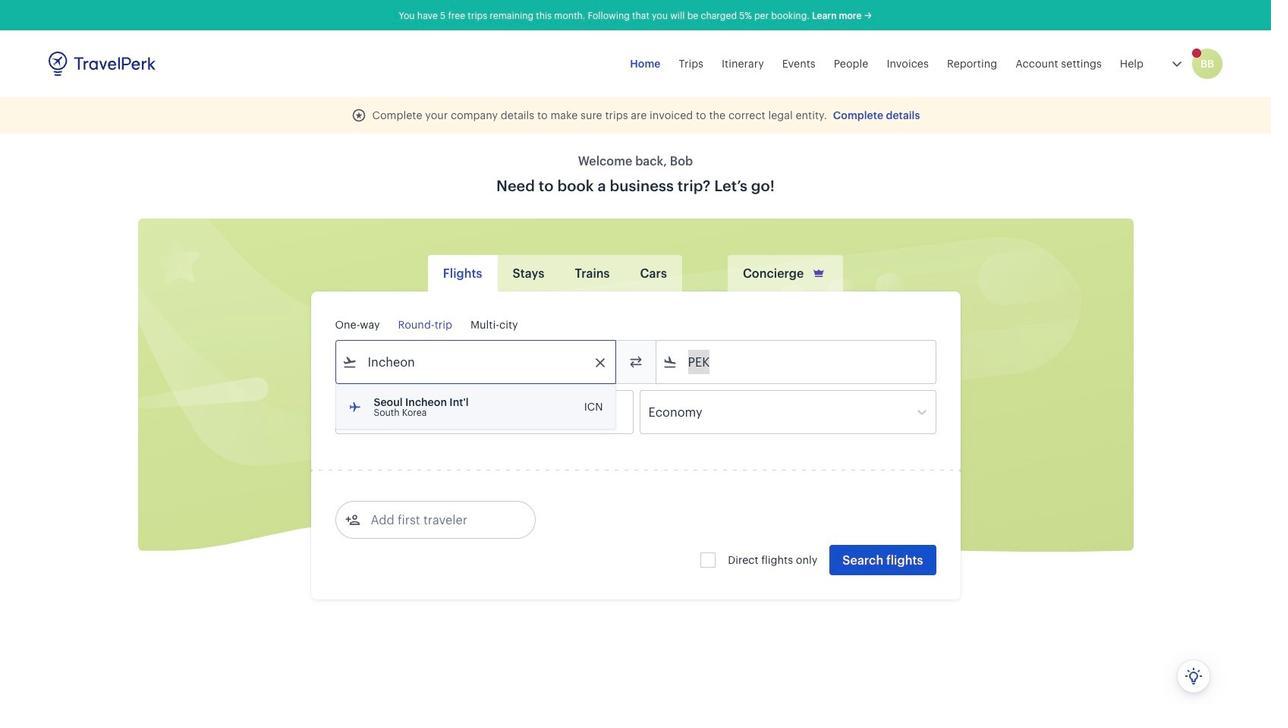 Task type: vqa. For each thing, say whether or not it's contained in the screenshot.
Alaska Airlines icon
no



Task type: locate. For each thing, give the bounding box(es) containing it.
From search field
[[357, 350, 596, 374]]

Return text field
[[447, 391, 526, 434]]



Task type: describe. For each thing, give the bounding box(es) containing it.
Depart text field
[[357, 391, 436, 434]]

Add first traveler search field
[[360, 508, 518, 532]]

To search field
[[678, 350, 916, 374]]



